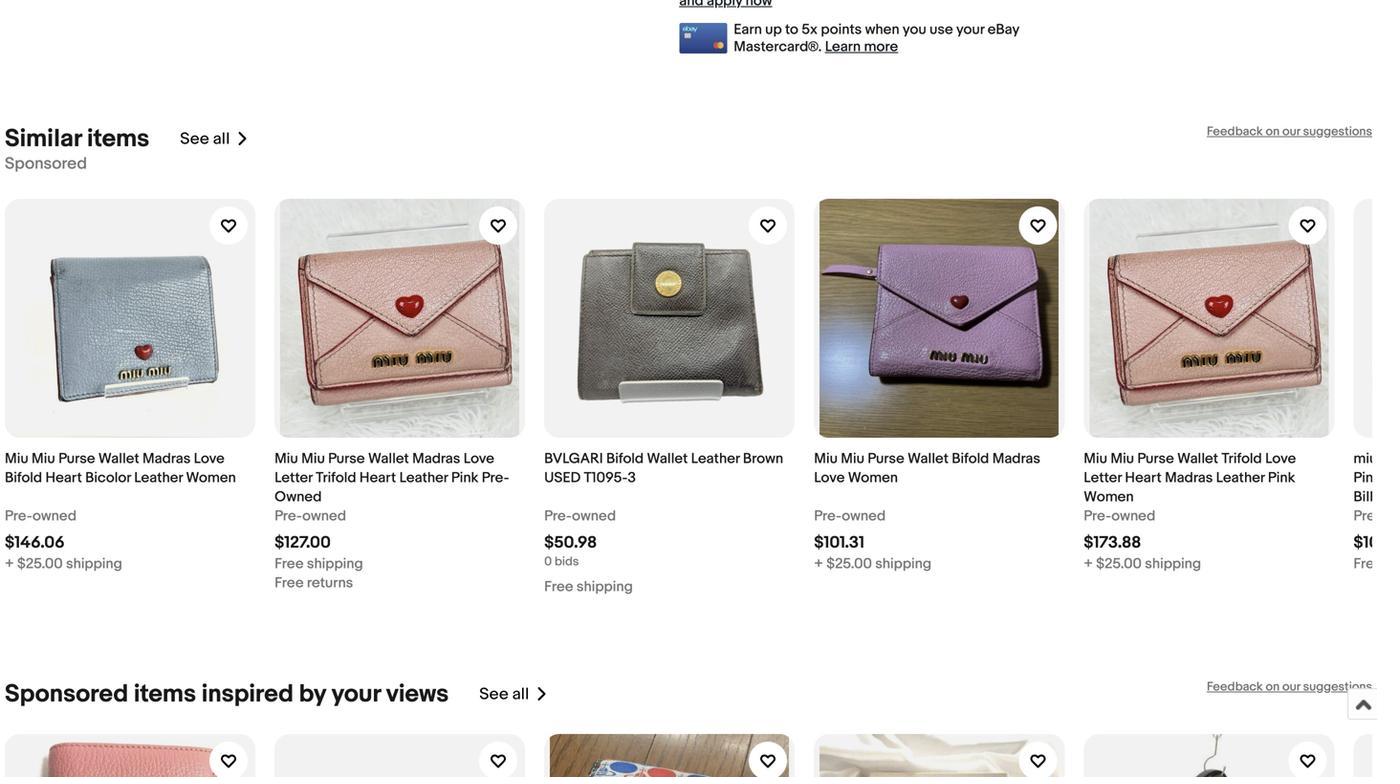 Task type: locate. For each thing, give the bounding box(es) containing it.
wallet
[[98, 450, 139, 468], [368, 450, 409, 468], [647, 450, 688, 468], [908, 450, 949, 468], [1178, 450, 1219, 468]]

trifold
[[1222, 450, 1262, 468], [316, 470, 356, 487]]

0 horizontal spatial all
[[213, 129, 230, 149]]

1 vertical spatial trifold
[[316, 470, 356, 487]]

bifold inside bvlgari bifold wallet leather brown used t1095-3
[[606, 450, 644, 468]]

letter
[[275, 470, 313, 487], [1084, 470, 1122, 487]]

1 vertical spatial see
[[479, 685, 509, 705]]

free inside the pre-owned $50.98 0 bids free shipping
[[544, 579, 574, 596]]

1 horizontal spatial see all
[[479, 685, 529, 705]]

0 vertical spatial on
[[1266, 124, 1280, 139]]

$173.88
[[1084, 533, 1142, 553]]

owned inside pre-owned $146.06 + $25.00 shipping
[[33, 508, 77, 525]]

1 vertical spatial sponsored
[[5, 680, 128, 710]]

0 horizontal spatial your
[[332, 680, 381, 710]]

miu miu purse wallet trifold love letter heart madras leather pink women pre-owned $173.88 + $25.00 shipping
[[1084, 450, 1296, 573]]

1 on from the top
[[1266, 124, 1280, 139]]

0 horizontal spatial trifold
[[316, 470, 356, 487]]

leather inside bvlgari bifold wallet leather brown used t1095-3
[[691, 450, 740, 468]]

pink
[[451, 470, 479, 487], [1268, 470, 1296, 487]]

1 vertical spatial items
[[134, 680, 196, 710]]

1 horizontal spatial bifold
[[606, 450, 644, 468]]

free down 0 bids text box
[[544, 579, 574, 596]]

1 horizontal spatial + $25.00 shipping text field
[[1084, 555, 1202, 574]]

owned up $101.31
[[842, 508, 886, 525]]

$25.00 down $101.31
[[827, 556, 872, 573]]

2 horizontal spatial $25.00
[[1097, 556, 1142, 573]]

2 wallet from the left
[[368, 450, 409, 468]]

0 vertical spatial feedback
[[1207, 124, 1263, 139]]

see
[[180, 129, 209, 149], [479, 685, 509, 705]]

1 our from the top
[[1283, 124, 1301, 139]]

+ down $146.06 text box
[[5, 556, 14, 573]]

+ down $101.31
[[814, 556, 824, 573]]

0 vertical spatial suggestions
[[1303, 124, 1373, 139]]

learn more
[[825, 38, 898, 55]]

owned inside the pre-owned $101.31 + $25.00 shipping
[[842, 508, 886, 525]]

purse for miu miu purse wallet bifold madras love women
[[868, 450, 905, 468]]

0 horizontal spatial see
[[180, 129, 209, 149]]

letter up owned
[[275, 470, 313, 487]]

shipping inside the pre-owned $101.31 + $25.00 shipping
[[875, 556, 932, 573]]

pre-owned text field up $146.06 text box
[[5, 507, 77, 526]]

1 + $25.00 shipping text field from the left
[[814, 555, 932, 574]]

on for sponsored items inspired by your views
[[1266, 680, 1280, 695]]

feedback
[[1207, 124, 1263, 139], [1207, 680, 1263, 695]]

4 owned from the left
[[842, 508, 886, 525]]

$25.00 down "$173.88" text field
[[1097, 556, 1142, 573]]

1 suggestions from the top
[[1303, 124, 1373, 139]]

$25.00 inside pre-owned $146.06 + $25.00 shipping
[[17, 556, 63, 573]]

0 vertical spatial feedback on our suggestions link
[[1207, 124, 1373, 139]]

0 vertical spatial feedback on our suggestions
[[1207, 124, 1373, 139]]

our
[[1283, 124, 1301, 139], [1283, 680, 1301, 695]]

pink for owned
[[451, 470, 479, 487]]

owned up "$173.88" text field
[[1112, 508, 1156, 525]]

women inside miu miu purse wallet bifold madras love women
[[848, 470, 898, 487]]

wallet inside 'miu miu purse wallet madras love letter trifold heart leather pink pre- owned pre-owned $127.00 free shipping free returns'
[[368, 450, 409, 468]]

+ $25.00 shipping text field down "$173.88" text field
[[1084, 555, 1202, 574]]

pre-owned text field down owned
[[275, 507, 346, 526]]

0 vertical spatial your
[[957, 21, 985, 38]]

1 vertical spatial your
[[332, 680, 381, 710]]

2 owned from the left
[[302, 508, 346, 525]]

owned
[[33, 508, 77, 525], [302, 508, 346, 525], [572, 508, 616, 525], [842, 508, 886, 525], [1112, 508, 1156, 525]]

pre-
[[482, 470, 509, 487], [5, 508, 33, 525], [275, 508, 302, 525], [544, 508, 572, 525], [814, 508, 842, 525], [1084, 508, 1112, 525], [1354, 508, 1377, 525]]

0 vertical spatial see all
[[180, 129, 230, 149]]

1 vertical spatial feedback on our suggestions link
[[1207, 680, 1373, 695]]

2 feedback on our suggestions link from the top
[[1207, 680, 1373, 695]]

4 miu from the left
[[301, 450, 325, 468]]

+ inside miu miu purse wallet trifold love letter heart madras leather pink women pre-owned $173.88 + $25.00 shipping
[[1084, 556, 1093, 573]]

2 horizontal spatial bifold
[[952, 450, 989, 468]]

your right use
[[957, 21, 985, 38]]

3 heart from the left
[[1125, 470, 1162, 487]]

trifold inside miu miu purse wallet trifold love letter heart madras leather pink women pre-owned $173.88 + $25.00 shipping
[[1222, 450, 1262, 468]]

see all link
[[180, 124, 249, 154], [479, 680, 548, 710]]

4 purse from the left
[[1138, 450, 1175, 468]]

2 $25.00 from the left
[[827, 556, 872, 573]]

1 horizontal spatial +
[[814, 556, 824, 573]]

purse up "$127.00" on the left of the page
[[328, 450, 365, 468]]

1 horizontal spatial $25.00
[[827, 556, 872, 573]]

1 feedback on our suggestions link from the top
[[1207, 124, 1373, 139]]

purse inside "miu miu purse wallet madras love bifold heart bicolor leather women"
[[58, 450, 95, 468]]

pre-owned $50.98 0 bids free shipping
[[544, 508, 633, 596]]

pre-owned text field up $101.31 text field
[[814, 507, 886, 526]]

owned up $146.06
[[33, 508, 77, 525]]

1 vertical spatial feedback
[[1207, 680, 1263, 695]]

4 wallet from the left
[[908, 450, 949, 468]]

2 horizontal spatial women
[[1084, 489, 1134, 506]]

1 horizontal spatial pink
[[1268, 470, 1296, 487]]

see for similar items
[[180, 129, 209, 149]]

0 horizontal spatial women
[[186, 470, 236, 487]]

heart inside 'miu miu purse wallet madras love letter trifold heart leather pink pre- owned pre-owned $127.00 free shipping free returns'
[[360, 470, 396, 487]]

$25.00
[[17, 556, 63, 573], [827, 556, 872, 573], [1097, 556, 1142, 573]]

owned
[[275, 489, 322, 506]]

purse
[[58, 450, 95, 468], [328, 450, 365, 468], [868, 450, 905, 468], [1138, 450, 1175, 468]]

shipping inside 'miu miu purse wallet madras love letter trifold heart leather pink pre- owned pre-owned $127.00 free shipping free returns'
[[307, 556, 363, 573]]

2 feedback from the top
[[1207, 680, 1263, 695]]

items right similar
[[87, 124, 149, 154]]

+ inside pre-owned $146.06 + $25.00 shipping
[[5, 556, 14, 573]]

1 horizontal spatial see
[[479, 685, 509, 705]]

love inside "miu miu purse wallet madras love bifold heart bicolor leather women"
[[194, 450, 225, 468]]

3 + from the left
[[1084, 556, 1093, 573]]

0 horizontal spatial see all
[[180, 129, 230, 149]]

1 horizontal spatial your
[[957, 21, 985, 38]]

+ $25.00 shipping text field down $101.31
[[814, 555, 932, 574]]

miu pre- $10 free
[[1354, 450, 1377, 573]]

$25.00 for $146.06
[[17, 556, 63, 573]]

2 purse from the left
[[328, 450, 365, 468]]

inspired
[[202, 680, 294, 710]]

2 pre-owned text field from the left
[[275, 507, 346, 526]]

pink inside 'miu miu purse wallet madras love letter trifold heart leather pink pre- owned pre-owned $127.00 free shipping free returns'
[[451, 470, 479, 487]]

leather inside miu miu purse wallet trifold love letter heart madras leather pink women pre-owned $173.88 + $25.00 shipping
[[1216, 470, 1265, 487]]

ebay mastercard image
[[679, 23, 727, 54]]

owned inside miu miu purse wallet trifold love letter heart madras leather pink women pre-owned $173.88 + $25.00 shipping
[[1112, 508, 1156, 525]]

pre- inside miu miu purse wallet trifold love letter heart madras leather pink women pre-owned $173.88 + $25.00 shipping
[[1084, 508, 1112, 525]]

$25.00 inside the pre-owned $101.31 + $25.00 shipping
[[827, 556, 872, 573]]

2 our from the top
[[1283, 680, 1301, 695]]

owned for $50.98
[[572, 508, 616, 525]]

purse inside 'miu miu purse wallet madras love letter trifold heart leather pink pre- owned pre-owned $127.00 free shipping free returns'
[[328, 450, 365, 468]]

pre-owned text field for $50.98
[[544, 507, 616, 526]]

bvlgari bifold wallet leather brown used t1095-3
[[544, 450, 784, 487]]

5 wallet from the left
[[1178, 450, 1219, 468]]

1 $25.00 from the left
[[17, 556, 63, 573]]

miu miu purse wallet bifold madras love women
[[814, 450, 1041, 487]]

all for sponsored items inspired by your views
[[512, 685, 529, 705]]

pre- up $101.31
[[814, 508, 842, 525]]

1 horizontal spatial trifold
[[1222, 450, 1262, 468]]

7 miu from the left
[[1084, 450, 1108, 468]]

suggestions for similar items
[[1303, 124, 1373, 139]]

1 pink from the left
[[451, 470, 479, 487]]

$146.06 text field
[[5, 533, 65, 553]]

pre- up $146.06 text box
[[5, 508, 33, 525]]

1 + from the left
[[5, 556, 14, 573]]

0 vertical spatial see all link
[[180, 124, 249, 154]]

3 owned from the left
[[572, 508, 616, 525]]

0 horizontal spatial heart
[[45, 470, 82, 487]]

love inside 'miu miu purse wallet madras love letter trifold heart leather pink pre- owned pre-owned $127.00 free shipping free returns'
[[464, 450, 494, 468]]

3 purse from the left
[[868, 450, 905, 468]]

+ $25.00 shipping text field
[[5, 555, 122, 574]]

0 vertical spatial our
[[1283, 124, 1301, 139]]

owned up "$50.98"
[[572, 508, 616, 525]]

heart inside "miu miu purse wallet madras love bifold heart bicolor leather women"
[[45, 470, 82, 487]]

all
[[213, 129, 230, 149], [512, 685, 529, 705]]

1 vertical spatial all
[[512, 685, 529, 705]]

2 on from the top
[[1266, 680, 1280, 695]]

+ for $146.06
[[5, 556, 14, 573]]

2 feedback on our suggestions from the top
[[1207, 680, 1373, 695]]

purse inside miu miu purse wallet bifold madras love women
[[868, 450, 905, 468]]

your right 'by'
[[332, 680, 381, 710]]

women inside miu miu purse wallet trifold love letter heart madras leather pink women pre-owned $173.88 + $25.00 shipping
[[1084, 489, 1134, 506]]

more
[[864, 38, 898, 55]]

+ $25.00 shipping text field for $101.31
[[814, 555, 932, 574]]

3 pre-owned text field from the left
[[544, 507, 616, 526]]

1 feedback from the top
[[1207, 124, 1263, 139]]

sponsored items inspired by your views
[[5, 680, 449, 710]]

by
[[299, 680, 326, 710]]

wallet for miu miu purse wallet bifold madras love women
[[908, 450, 949, 468]]

3 $25.00 from the left
[[1097, 556, 1142, 573]]

1 sponsored from the top
[[5, 154, 87, 174]]

1 purse from the left
[[58, 450, 95, 468]]

letter up "$173.88" text field
[[1084, 470, 1122, 487]]

0 horizontal spatial + $25.00 shipping text field
[[814, 555, 932, 574]]

1 horizontal spatial all
[[512, 685, 529, 705]]

women inside "miu miu purse wallet madras love bifold heart bicolor leather women"
[[186, 470, 236, 487]]

+ inside the pre-owned $101.31 + $25.00 shipping
[[814, 556, 824, 573]]

love inside miu miu purse wallet trifold love letter heart madras leather pink women pre-owned $173.88 + $25.00 shipping
[[1266, 450, 1296, 468]]

women
[[186, 470, 236, 487], [848, 470, 898, 487], [1084, 489, 1134, 506]]

5 pre-owned text field from the left
[[1084, 507, 1156, 526]]

leather inside 'miu miu purse wallet madras love letter trifold heart leather pink pre- owned pre-owned $127.00 free shipping free returns'
[[399, 470, 448, 487]]

2 suggestions from the top
[[1303, 680, 1373, 695]]

0 vertical spatial see
[[180, 129, 209, 149]]

1 vertical spatial see all
[[479, 685, 529, 705]]

4 pre-owned text field from the left
[[814, 507, 886, 526]]

pink for $173.88
[[1268, 470, 1296, 487]]

similar items
[[5, 124, 149, 154]]

1 horizontal spatial letter
[[1084, 470, 1122, 487]]

+
[[5, 556, 14, 573], [814, 556, 824, 573], [1084, 556, 1093, 573]]

0 vertical spatial all
[[213, 129, 230, 149]]

1 vertical spatial see all link
[[479, 680, 548, 710]]

purse up '$173.88'
[[1138, 450, 1175, 468]]

1 vertical spatial suggestions
[[1303, 680, 1373, 695]]

free
[[275, 556, 304, 573], [1354, 556, 1377, 573], [275, 575, 304, 592], [544, 579, 574, 596]]

shipping
[[66, 556, 122, 573], [307, 556, 363, 573], [875, 556, 932, 573], [1145, 556, 1202, 573], [577, 579, 633, 596]]

Pre-owned text field
[[5, 507, 77, 526], [275, 507, 346, 526], [544, 507, 616, 526], [814, 507, 886, 526], [1084, 507, 1156, 526]]

your
[[957, 21, 985, 38], [332, 680, 381, 710]]

our for sponsored items inspired by your views
[[1283, 680, 1301, 695]]

pre- up $50.98 text box
[[544, 508, 572, 525]]

0 horizontal spatial see all link
[[180, 124, 249, 154]]

leather
[[691, 450, 740, 468], [134, 470, 183, 487], [399, 470, 448, 487], [1216, 470, 1265, 487]]

madras
[[143, 450, 191, 468], [412, 450, 460, 468], [993, 450, 1041, 468], [1165, 470, 1213, 487]]

bicolor
[[85, 470, 131, 487]]

See all text field
[[479, 685, 529, 705]]

3 wallet from the left
[[647, 450, 688, 468]]

pre- up $10 text field
[[1354, 508, 1377, 525]]

0 vertical spatial trifold
[[1222, 450, 1262, 468]]

love for miu miu purse wallet trifold love letter heart madras leather pink women pre-owned $173.88 + $25.00 shipping
[[1266, 450, 1296, 468]]

see all for similar items
[[180, 129, 230, 149]]

+ down '$173.88'
[[1084, 556, 1093, 573]]

$25.00 down $146.06 text box
[[17, 556, 63, 573]]

$50.98 text field
[[544, 533, 597, 553]]

leather inside "miu miu purse wallet madras love bifold heart bicolor leather women"
[[134, 470, 183, 487]]

1 vertical spatial feedback on our suggestions
[[1207, 680, 1373, 695]]

purse up bicolor
[[58, 450, 95, 468]]

learn
[[825, 38, 861, 55]]

+ $25.00 shipping text field
[[814, 555, 932, 574], [1084, 555, 1202, 574]]

heart
[[45, 470, 82, 487], [360, 470, 396, 487], [1125, 470, 1162, 487]]

0 horizontal spatial +
[[5, 556, 14, 573]]

love
[[194, 450, 225, 468], [464, 450, 494, 468], [1266, 450, 1296, 468], [814, 470, 845, 487]]

on
[[1266, 124, 1280, 139], [1266, 680, 1280, 695]]

suggestions
[[1303, 124, 1373, 139], [1303, 680, 1373, 695]]

0 horizontal spatial pink
[[451, 470, 479, 487]]

letter inside 'miu miu purse wallet madras love letter trifold heart leather pink pre- owned pre-owned $127.00 free shipping free returns'
[[275, 470, 313, 487]]

feedback on our suggestions link for similar items
[[1207, 124, 1373, 139]]

purse for miu miu purse wallet trifold love letter heart madras leather pink women pre-owned $173.88 + $25.00 shipping
[[1138, 450, 1175, 468]]

2 letter from the left
[[1084, 470, 1122, 487]]

purse up the pre-owned $101.31 + $25.00 shipping
[[868, 450, 905, 468]]

owned for $101.31
[[842, 508, 886, 525]]

items left 'inspired'
[[134, 680, 196, 710]]

wallet inside "miu miu purse wallet madras love bifold heart bicolor leather women"
[[98, 450, 139, 468]]

owned down owned
[[302, 508, 346, 525]]

1 horizontal spatial heart
[[360, 470, 396, 487]]

learn more link
[[825, 38, 898, 55]]

miu
[[5, 450, 28, 468], [32, 450, 55, 468], [275, 450, 298, 468], [301, 450, 325, 468], [814, 450, 838, 468], [841, 450, 865, 468], [1084, 450, 1108, 468], [1111, 450, 1135, 468]]

2 + from the left
[[814, 556, 824, 573]]

pre-owned text field up "$173.88" text field
[[1084, 507, 1156, 526]]

letter inside miu miu purse wallet trifold love letter heart madras leather pink women pre-owned $173.88 + $25.00 shipping
[[1084, 470, 1122, 487]]

0 horizontal spatial bifold
[[5, 470, 42, 487]]

2 horizontal spatial heart
[[1125, 470, 1162, 487]]

pre-owned text field for $101.31
[[814, 507, 886, 526]]

owned inside the pre-owned $50.98 0 bids free shipping
[[572, 508, 616, 525]]

5 owned from the left
[[1112, 508, 1156, 525]]

feedback for sponsored items inspired by your views
[[1207, 680, 1263, 695]]

2 pink from the left
[[1268, 470, 1296, 487]]

1 vertical spatial on
[[1266, 680, 1280, 695]]

owned for $146.06
[[33, 508, 77, 525]]

1 horizontal spatial women
[[848, 470, 898, 487]]

see all
[[180, 129, 230, 149], [479, 685, 529, 705]]

1 wallet from the left
[[98, 450, 139, 468]]

feedback on our suggestions link
[[1207, 124, 1373, 139], [1207, 680, 1373, 695]]

pre- up "$173.88" text field
[[1084, 508, 1112, 525]]

1 heart from the left
[[45, 470, 82, 487]]

pink inside miu miu purse wallet trifold love letter heart madras leather pink women pre-owned $173.88 + $25.00 shipping
[[1268, 470, 1296, 487]]

pre-owned $146.06 + $25.00 shipping
[[5, 508, 122, 573]]

bifold
[[606, 450, 644, 468], [952, 450, 989, 468], [5, 470, 42, 487]]

used
[[544, 470, 581, 487]]

you
[[903, 21, 927, 38]]

up
[[765, 21, 782, 38]]

items for sponsored
[[134, 680, 196, 710]]

pre- inside pre-owned $146.06 + $25.00 shipping
[[5, 508, 33, 525]]

0 horizontal spatial $25.00
[[17, 556, 63, 573]]

shipping inside the pre-owned $50.98 0 bids free shipping
[[577, 579, 633, 596]]

2 sponsored from the top
[[5, 680, 128, 710]]

0 horizontal spatial letter
[[275, 470, 313, 487]]

wallet inside miu miu purse wallet trifold love letter heart madras leather pink women pre-owned $173.88 + $25.00 shipping
[[1178, 450, 1219, 468]]

2 horizontal spatial +
[[1084, 556, 1093, 573]]

sponsored
[[5, 154, 87, 174], [5, 680, 128, 710]]

items
[[87, 124, 149, 154], [134, 680, 196, 710]]

free down $127.00 text box at the bottom of the page
[[275, 556, 304, 573]]

0 vertical spatial items
[[87, 124, 149, 154]]

2 heart from the left
[[360, 470, 396, 487]]

2 + $25.00 shipping text field from the left
[[1084, 555, 1202, 574]]

bids
[[555, 555, 579, 570]]

1 owned from the left
[[33, 508, 77, 525]]

pre-owned text field up "$50.98"
[[544, 507, 616, 526]]

1 pre-owned text field from the left
[[5, 507, 77, 526]]

$146.06
[[5, 533, 65, 553]]

heart inside miu miu purse wallet trifold love letter heart madras leather pink women pre-owned $173.88 + $25.00 shipping
[[1125, 470, 1162, 487]]

wallet for miu miu purse wallet madras love letter trifold heart leather pink pre- owned pre-owned $127.00 free shipping free returns
[[368, 450, 409, 468]]

See all text field
[[180, 129, 230, 149]]

purse inside miu miu purse wallet trifold love letter heart madras leather pink women pre-owned $173.88 + $25.00 shipping
[[1138, 450, 1175, 468]]

leather for miu miu purse wallet trifold love letter heart madras leather pink women pre-owned $173.88 + $25.00 shipping
[[1216, 470, 1265, 487]]

points
[[821, 21, 862, 38]]

pre-owned $101.31 + $25.00 shipping
[[814, 508, 932, 573]]

1 letter from the left
[[275, 470, 313, 487]]

feedback on our suggestions for sponsored items inspired by your views
[[1207, 680, 1373, 695]]

brown
[[743, 450, 784, 468]]

1 horizontal spatial see all link
[[479, 680, 548, 710]]

wallet inside miu miu purse wallet bifold madras love women
[[908, 450, 949, 468]]

5 miu from the left
[[814, 450, 838, 468]]

$173.88 text field
[[1084, 533, 1142, 553]]

1 vertical spatial our
[[1283, 680, 1301, 695]]

trifold inside 'miu miu purse wallet madras love letter trifold heart leather pink pre- owned pre-owned $127.00 free shipping free returns'
[[316, 470, 356, 487]]

sponsored for sponsored items inspired by your views
[[5, 680, 128, 710]]

0 vertical spatial sponsored
[[5, 154, 87, 174]]

feedback on our suggestions
[[1207, 124, 1373, 139], [1207, 680, 1373, 695]]

1 feedback on our suggestions from the top
[[1207, 124, 1373, 139]]



Task type: vqa. For each thing, say whether or not it's contained in the screenshot.
Pre- within Pre-owned $50.98 0 bids Free shipping
yes



Task type: describe. For each thing, give the bounding box(es) containing it.
$127.00 text field
[[275, 533, 331, 553]]

wallet for miu miu purse wallet madras love bifold heart bicolor leather women
[[98, 450, 139, 468]]

8 miu from the left
[[1111, 450, 1135, 468]]

heart for miu miu purse wallet madras love bifold heart bicolor leather women
[[45, 470, 82, 487]]

suggestions for sponsored items inspired by your views
[[1303, 680, 1373, 695]]

to
[[785, 21, 799, 38]]

$10
[[1354, 533, 1377, 553]]

$10 text field
[[1354, 533, 1377, 553]]

$50.98
[[544, 533, 597, 553]]

leather for miu miu purse wallet madras love bifold heart bicolor leather women
[[134, 470, 183, 487]]

see for sponsored items inspired by your views
[[479, 685, 509, 705]]

miu miu purse wallet madras love letter trifold heart leather pink pre- owned pre-owned $127.00 free shipping free returns
[[275, 450, 509, 592]]

wallet inside bvlgari bifold wallet leather brown used t1095-3
[[647, 450, 688, 468]]

heart for miu miu purse wallet trifold love letter heart madras leather pink women pre-owned $173.88 + $25.00 shipping
[[1125, 470, 1162, 487]]

$101.31 text field
[[814, 533, 865, 553]]

pre- down owned
[[275, 508, 302, 525]]

Free shipping text field
[[275, 555, 363, 574]]

sponsored for the sponsored text box
[[5, 154, 87, 174]]

see all link for sponsored items inspired by your views
[[479, 680, 548, 710]]

returns
[[307, 575, 353, 592]]

use
[[930, 21, 953, 38]]

+ $25.00 shipping text field for $173.88
[[1084, 555, 1202, 574]]

2 miu from the left
[[32, 450, 55, 468]]

all for similar items
[[213, 129, 230, 149]]

free down $10
[[1354, 556, 1377, 573]]

pre- inside the pre-owned $50.98 0 bids free shipping
[[544, 508, 572, 525]]

$101.31
[[814, 533, 865, 553]]

pre-owned text field for $173.88
[[1084, 507, 1156, 526]]

feedback for similar items
[[1207, 124, 1263, 139]]

shipping inside pre-owned $146.06 + $25.00 shipping
[[66, 556, 122, 573]]

love inside miu miu purse wallet bifold madras love women
[[814, 470, 845, 487]]

wallet for miu miu purse wallet trifold love letter heart madras leather pink women pre-owned $173.88 + $25.00 shipping
[[1178, 450, 1219, 468]]

madras inside miu miu purse wallet bifold madras love women
[[993, 450, 1041, 468]]

mastercard®.
[[734, 38, 822, 55]]

$25.00 inside miu miu purse wallet trifold love letter heart madras leather pink women pre-owned $173.88 + $25.00 shipping
[[1097, 556, 1142, 573]]

love for miu miu purse wallet madras love bifold heart bicolor leather women
[[194, 450, 225, 468]]

Free shipping text field
[[544, 578, 633, 597]]

ebay
[[988, 21, 1020, 38]]

t1095-
[[584, 470, 628, 487]]

Pre- text field
[[1354, 507, 1377, 526]]

Sponsored text field
[[5, 154, 87, 174]]

3 miu from the left
[[275, 450, 298, 468]]

shipping inside miu miu purse wallet trifold love letter heart madras leather pink women pre-owned $173.88 + $25.00 shipping
[[1145, 556, 1202, 573]]

see all for sponsored items inspired by your views
[[479, 685, 529, 705]]

love for miu miu purse wallet madras love letter trifold heart leather pink pre- owned pre-owned $127.00 free shipping free returns
[[464, 450, 494, 468]]

items for similar
[[87, 124, 149, 154]]

$25.00 for $101.31
[[827, 556, 872, 573]]

pre- left the used
[[482, 470, 509, 487]]

see all link for similar items
[[180, 124, 249, 154]]

leather for miu miu purse wallet madras love letter trifold heart leather pink pre- owned pre-owned $127.00 free shipping free returns
[[399, 470, 448, 487]]

letter for $173.88
[[1084, 470, 1122, 487]]

bifold inside "miu miu purse wallet madras love bifold heart bicolor leather women"
[[5, 470, 42, 487]]

pre-owned text field for $127.00
[[275, 507, 346, 526]]

madras inside miu miu purse wallet trifold love letter heart madras leather pink women pre-owned $173.88 + $25.00 shipping
[[1165, 470, 1213, 487]]

earn up to 5x points when you use your ebay mastercard®.
[[734, 21, 1020, 55]]

free down free shipping text box
[[275, 575, 304, 592]]

purse for miu miu purse wallet madras love bifold heart bicolor leather women
[[58, 450, 95, 468]]

3
[[628, 470, 636, 487]]

similar
[[5, 124, 82, 154]]

miu
[[1354, 450, 1377, 468]]

$127.00
[[275, 533, 331, 553]]

letter for owned
[[275, 470, 313, 487]]

5x
[[802, 21, 818, 38]]

1 miu from the left
[[5, 450, 28, 468]]

owned inside 'miu miu purse wallet madras love letter trifold heart leather pink pre- owned pre-owned $127.00 free shipping free returns'
[[302, 508, 346, 525]]

+ for $101.31
[[814, 556, 824, 573]]

your inside earn up to 5x points when you use your ebay mastercard®.
[[957, 21, 985, 38]]

Free text field
[[1354, 555, 1377, 574]]

feedback on our suggestions link for sponsored items inspired by your views
[[1207, 680, 1373, 695]]

our for similar items
[[1283, 124, 1301, 139]]

on for similar items
[[1266, 124, 1280, 139]]

bifold inside miu miu purse wallet bifold madras love women
[[952, 450, 989, 468]]

Free returns text field
[[275, 574, 353, 593]]

0 bids text field
[[544, 555, 579, 570]]

pre- inside the pre-owned $101.31 + $25.00 shipping
[[814, 508, 842, 525]]

earn
[[734, 21, 762, 38]]

views
[[386, 680, 449, 710]]

when
[[865, 21, 900, 38]]

0
[[544, 555, 552, 570]]

purse for miu miu purse wallet madras love letter trifold heart leather pink pre- owned pre-owned $127.00 free shipping free returns
[[328, 450, 365, 468]]

miu miu purse wallet madras love bifold heart bicolor leather women
[[5, 450, 236, 487]]

pre-owned text field for $146.06
[[5, 507, 77, 526]]

madras inside 'miu miu purse wallet madras love letter trifold heart leather pink pre- owned pre-owned $127.00 free shipping free returns'
[[412, 450, 460, 468]]

bvlgari
[[544, 450, 603, 468]]

feedback on our suggestions for similar items
[[1207, 124, 1373, 139]]

madras inside "miu miu purse wallet madras love bifold heart bicolor leather women"
[[143, 450, 191, 468]]

6 miu from the left
[[841, 450, 865, 468]]



